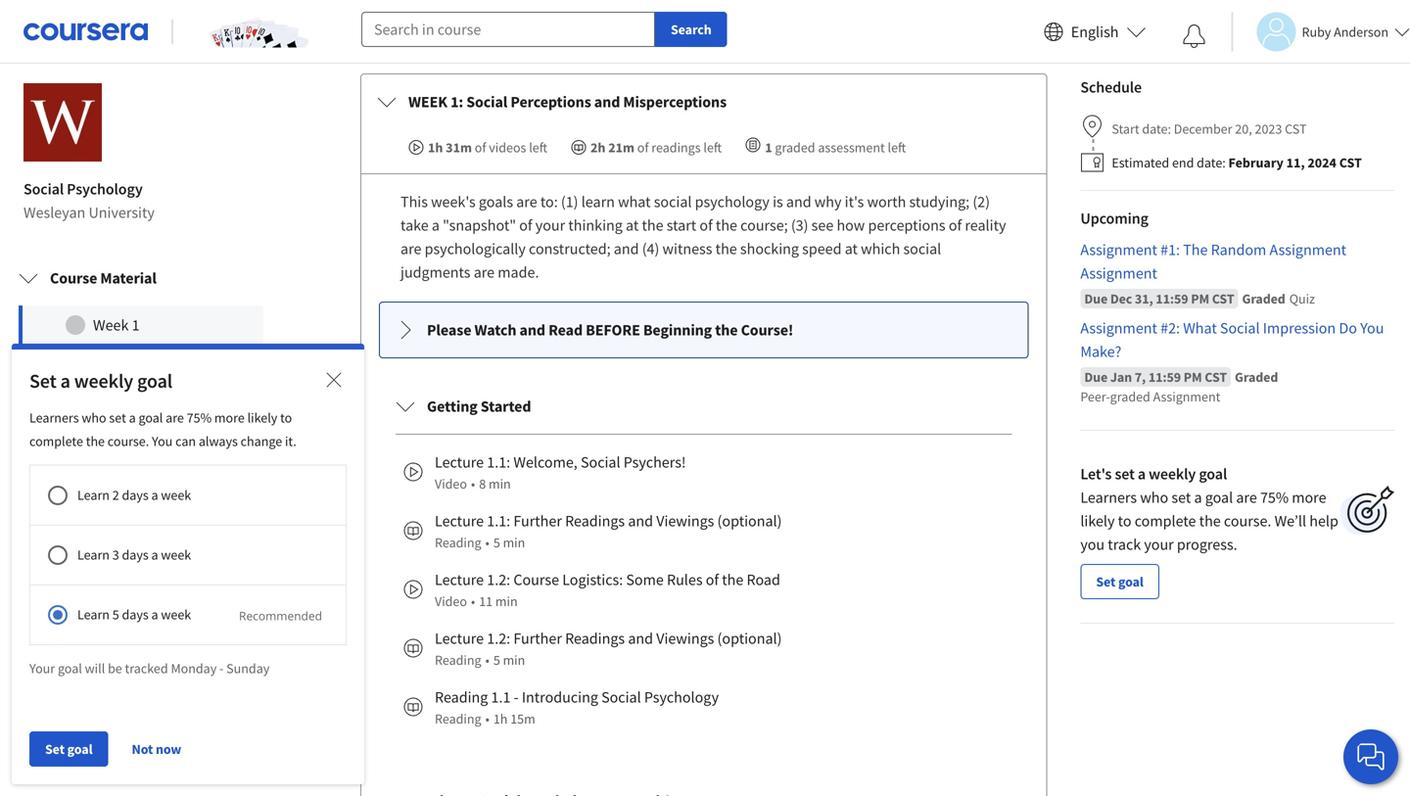 Task type: describe. For each thing, give the bounding box(es) containing it.
take
[[401, 216, 429, 235]]

• inside reading 1.1 - introducing social psychology reading • 1h 15m
[[485, 710, 490, 728]]

viewings for lecture 1.2: further readings and viewings (optional)
[[656, 629, 714, 648]]

course. for we'll
[[1224, 511, 1272, 531]]

will
[[85, 660, 105, 678]]

studying;
[[909, 192, 970, 212]]

further for 1.2:
[[514, 629, 562, 648]]

(optional) for lecture 1.2: further readings and viewings (optional)
[[718, 629, 782, 648]]

anderson
[[1334, 23, 1389, 41]]

search button
[[655, 12, 727, 47]]

1 horizontal spatial social
[[904, 239, 942, 259]]

are down take
[[401, 239, 422, 259]]

readings for 1.2:
[[565, 629, 625, 648]]

2 vertical spatial set
[[45, 740, 65, 758]]

who for learners who set a goal are 75% more likely to complete the course. you can always change it.
[[82, 409, 106, 427]]

are left to:
[[516, 192, 537, 212]]

1 vertical spatial date:
[[1197, 154, 1226, 171]]

a inside 'this week's goals are to: (1) learn what social psychology is and why it's worth studying; (2) take a "snapshot" of your thinking at the start of the course; (3) see how perceptions of reality are psychologically constructed; and (4) witness the shocking speed at which social judgments are made.'
[[432, 216, 440, 235]]

and up the "2h"
[[594, 92, 620, 112]]

20,
[[1235, 120, 1252, 138]]

assignment up dec
[[1081, 264, 1158, 283]]

to for track
[[1118, 511, 1132, 531]]

peer-
[[1081, 388, 1110, 406]]

21m
[[608, 139, 635, 156]]

11:59 inside assignment #2: what social impression do you make? due jan 7, 11:59 pm cst graded peer-graded assignment
[[1149, 368, 1181, 386]]

assignment #2: what social impression do you make? link
[[1081, 316, 1395, 363]]

lecture for lecture 1.1: further readings and viewings (optional)
[[435, 511, 484, 531]]

lecture 1.1: welcome, social psychers! video • 8 min
[[435, 453, 686, 493]]

readings for 1.1:
[[565, 511, 625, 531]]

reality
[[965, 216, 1006, 235]]

this week's goals are to: (1) learn what social psychology is and why it's worth studying; (2) take a "snapshot" of your thinking at the start of the course; (3) see how perceptions of reality are psychologically constructed; and (4) witness the shocking speed at which social judgments are made.
[[401, 192, 1006, 282]]

week for week 4
[[93, 433, 129, 453]]

set for learners who set a goal are 75% more likely to complete the course. you can always change it.
[[109, 409, 126, 427]]

5 up "6"
[[132, 472, 140, 492]]

likely for change
[[247, 409, 278, 427]]

read
[[549, 320, 583, 340]]

days for 3
[[122, 546, 149, 564]]

1h inside reading 1.1 - introducing social psychology reading • 1h 15m
[[493, 710, 508, 728]]

learn for learn 3 days a week
[[77, 546, 110, 564]]

3 reading from the top
[[435, 688, 488, 707]]

2023
[[1255, 120, 1282, 138]]

2 for learn
[[112, 486, 119, 504]]

and inside lecture 1.1: further readings and viewings (optional) reading • 5 min
[[628, 511, 653, 531]]

discussion forums link
[[0, 696, 282, 745]]

university
[[89, 203, 155, 222]]

video inside lecture 1.1: welcome, social psychers! video • 8 min
[[435, 475, 467, 493]]

5 inside "set a weekly goal" option group
[[112, 606, 119, 624]]

learn for learn 5 days a week
[[77, 606, 110, 624]]

you
[[1081, 535, 1105, 554]]

videos
[[489, 139, 526, 156]]

estimated
[[1112, 154, 1170, 171]]

of down studying;
[[949, 216, 962, 235]]

wesleyan
[[24, 203, 85, 222]]

assignment up quiz
[[1270, 240, 1347, 260]]

wesleyan university image
[[24, 83, 102, 162]]

1 horizontal spatial weekly
[[1149, 464, 1196, 484]]

week 1
[[93, 315, 140, 335]]

judgments
[[401, 263, 471, 282]]

lecture for lecture 1.2: course logistics: some rules of the road
[[435, 570, 484, 590]]

0 vertical spatial 1
[[765, 139, 772, 156]]

learn 2 days a week
[[77, 486, 191, 504]]

• inside lecture 1.1: further readings and viewings (optional) reading • 5 min
[[485, 534, 490, 551]]

assessment
[[818, 139, 885, 156]]

a right week 5
[[151, 486, 158, 504]]

set a weekly goal dialog
[[12, 344, 430, 785]]

set a weekly goal
[[29, 369, 173, 393]]

chat with us image
[[1356, 741, 1387, 773]]

perceptions
[[868, 216, 946, 235]]

now
[[156, 740, 181, 758]]

introducing
[[522, 688, 598, 707]]

1 horizontal spatial set
[[1115, 464, 1135, 484]]

discussion
[[47, 711, 120, 731]]

of right "snapshot"
[[519, 216, 532, 235]]

graded inside assignment #2: what social impression do you make? due jan 7, 11:59 pm cst graded peer-graded assignment
[[1235, 368, 1278, 386]]

your
[[29, 660, 55, 678]]

notes
[[47, 662, 87, 682]]

is
[[773, 192, 783, 212]]

75% for we'll
[[1261, 488, 1289, 507]]

course material
[[50, 268, 157, 288]]

always
[[199, 432, 238, 450]]

0 horizontal spatial 1
[[132, 315, 140, 335]]

goal left will
[[58, 660, 82, 678]]

learn
[[582, 192, 615, 212]]

learners who set a goal are 75% more likely to complete the course. you can always change it.
[[29, 409, 297, 450]]

more for help
[[1292, 488, 1327, 507]]

are inside learners who set a goal are 75% more likely to complete the course. we'll help you track your progress.
[[1236, 488, 1257, 507]]

week for learn 2 days a week
[[161, 486, 191, 504]]

0 vertical spatial 1h
[[428, 139, 443, 156]]

change
[[241, 432, 282, 450]]

of right 31m on the left top of the page
[[475, 139, 486, 156]]

6
[[132, 511, 140, 531]]

a right 7
[[151, 546, 158, 564]]

• inside lecture 1.1: welcome, social psychers! video • 8 min
[[471, 475, 475, 493]]

impression
[[1263, 318, 1336, 338]]

before
[[586, 320, 640, 340]]

you inside learners who set a goal are 75% more likely to complete the course. you can always change it.
[[152, 432, 173, 450]]

not now button
[[124, 732, 189, 767]]

min inside lecture 1.1: further readings and viewings (optional) reading • 5 min
[[503, 534, 525, 551]]

your inside 'this week's goals are to: (1) learn what social psychology is and why it's worth studying; (2) take a "snapshot" of your thinking at the start of the course; (3) see how perceptions of reality are psychologically constructed; and (4) witness the shocking speed at which social judgments are made.'
[[536, 216, 565, 235]]

cst right 2024 at the right top
[[1340, 154, 1362, 171]]

and left (4)
[[614, 239, 639, 259]]

3 for week
[[132, 394, 140, 413]]

week 6 link
[[19, 502, 263, 541]]

your inside learners who set a goal are 75% more likely to complete the course. we'll help you track your progress.
[[1144, 535, 1174, 554]]

psychology
[[695, 192, 770, 212]]

are inside learners who set a goal are 75% more likely to complete the course. you can always change it.
[[166, 409, 184, 427]]

grades link
[[0, 599, 282, 647]]

Search in course text field
[[361, 12, 655, 47]]

social inside lecture 1.1: welcome, social psychers! video • 8 min
[[581, 453, 621, 472]]

8
[[479, 475, 486, 493]]

1.1: for further
[[487, 511, 510, 531]]

a right let's
[[1138, 464, 1146, 484]]

set goal for right set goal button
[[1096, 573, 1144, 591]]

perceptions
[[511, 92, 591, 112]]

a up 'your goal will be tracked monday - sunday'
[[151, 606, 158, 624]]

week 2 link
[[19, 345, 263, 384]]

cst inside assignment #2: what social impression do you make? due jan 7, 11:59 pm cst graded peer-graded assignment
[[1205, 368, 1227, 386]]

social inside assignment #2: what social impression do you make? due jan 7, 11:59 pm cst graded peer-graded assignment
[[1220, 318, 1260, 338]]

started
[[481, 397, 531, 416]]

lecture for lecture 1.2: further readings and viewings (optional)
[[435, 629, 484, 648]]

complete for learners who set a goal are 75% more likely to complete the course. we'll help you track your progress.
[[1135, 511, 1196, 531]]

material
[[100, 268, 157, 288]]

search
[[671, 21, 712, 38]]

the inside dropdown button
[[715, 320, 738, 340]]

start date: december 20, 2023 cst
[[1112, 120, 1307, 138]]

february
[[1229, 154, 1284, 171]]

week for learn 3 days a week
[[161, 546, 191, 564]]

and left 'read'
[[520, 320, 546, 340]]

rules
[[667, 570, 703, 590]]

end
[[1172, 154, 1194, 171]]

1.2: for further
[[487, 629, 510, 648]]

constructed;
[[529, 239, 611, 259]]

week's
[[431, 192, 476, 212]]

week 1: social perceptions and misperceptions
[[408, 92, 727, 112]]

cst right the 2023
[[1285, 120, 1307, 138]]

week 6
[[93, 511, 140, 531]]

0 horizontal spatial date:
[[1142, 120, 1171, 138]]

of right the start at the left top of page
[[700, 216, 713, 235]]

learn for learn 2 days a week
[[77, 486, 110, 504]]

complete for learners who set a goal are 75% more likely to complete the course. you can always change it.
[[29, 432, 83, 450]]

#1:
[[1161, 240, 1180, 260]]

likely for track
[[1081, 511, 1115, 531]]

ruby anderson button
[[1232, 12, 1410, 51]]

shocking
[[740, 239, 799, 259]]

start
[[1112, 120, 1140, 138]]

quiz
[[1290, 290, 1315, 308]]

the inside learners who set a goal are 75% more likely to complete the course. we'll help you track your progress.
[[1200, 511, 1221, 531]]

2h
[[591, 139, 606, 156]]

let's set a weekly goal
[[1081, 464, 1227, 484]]

can
[[175, 432, 196, 450]]

witness
[[663, 239, 713, 259]]

1.2: for course
[[487, 570, 510, 590]]

0 vertical spatial at
[[626, 216, 639, 235]]

how
[[837, 216, 865, 235]]

let's
[[1081, 464, 1112, 484]]

goal up week 3 on the left of the page
[[137, 369, 173, 393]]

7
[[132, 551, 140, 570]]

1.1
[[491, 688, 511, 707]]

assignment down the what
[[1153, 388, 1221, 406]]

pm inside assignment #1: the random assignment assignment due dec 31, 11:59 pm cst graded quiz
[[1191, 290, 1210, 308]]

please watch and read before beginning the course!
[[427, 320, 794, 340]]

what
[[618, 192, 651, 212]]

made.
[[498, 263, 539, 282]]

- inside reading 1.1 - introducing social psychology reading • 1h 15m
[[514, 688, 519, 707]]

learn 3 days a week
[[77, 546, 191, 564]]

misperceptions
[[623, 92, 727, 112]]

days for 2
[[122, 486, 149, 504]]

please watch and read before beginning the course! button
[[380, 303, 1028, 358]]

psychology inside social psychology wesleyan university
[[67, 179, 143, 199]]

social inside reading 1.1 - introducing social psychology reading • 1h 15m
[[601, 688, 641, 707]]



Task type: vqa. For each thing, say whether or not it's contained in the screenshot.
to within the Learners who set a goal are 75% more likely to complete the course. We'll help you track your progress.
yes



Task type: locate. For each thing, give the bounding box(es) containing it.
1.2: up 11
[[487, 570, 510, 590]]

2 for week
[[132, 355, 140, 374]]

likely inside learners who set a goal are 75% more likely to complete the course. you can always change it.
[[247, 409, 278, 427]]

week for week 7
[[93, 551, 129, 570]]

weekly inside dialog
[[74, 369, 133, 393]]

and inside lecture 1.2: further readings and viewings (optional) reading • 5 min
[[628, 629, 653, 648]]

0 horizontal spatial set goal
[[45, 740, 93, 758]]

0 horizontal spatial learners
[[29, 409, 79, 427]]

days down "6"
[[122, 546, 149, 564]]

tracked
[[125, 660, 168, 678]]

lecture 1.1: further readings and viewings (optional) reading • 5 min
[[435, 511, 782, 551]]

who inside learners who set a goal are 75% more likely to complete the course. we'll help you track your progress.
[[1140, 488, 1169, 507]]

3 days from the top
[[122, 606, 149, 624]]

not now
[[132, 740, 181, 758]]

complete inside learners who set a goal are 75% more likely to complete the course. we'll help you track your progress.
[[1135, 511, 1196, 531]]

• inside lecture 1.2: further readings and viewings (optional) reading • 5 min
[[485, 651, 490, 669]]

assignment down upcoming
[[1081, 240, 1158, 260]]

1 vertical spatial social
[[904, 239, 942, 259]]

1 vertical spatial due
[[1085, 368, 1108, 386]]

1 vertical spatial days
[[122, 546, 149, 564]]

to inside learners who set a goal are 75% more likely to complete the course. we'll help you track your progress.
[[1118, 511, 1132, 531]]

pm down the what
[[1184, 368, 1202, 386]]

0 vertical spatial who
[[82, 409, 106, 427]]

to:
[[541, 192, 558, 212]]

1 horizontal spatial set goal button
[[1081, 564, 1160, 599]]

goal up messages
[[67, 740, 93, 758]]

1 horizontal spatial set goal
[[1096, 573, 1144, 591]]

learners for learners who set a goal are 75% more likely to complete the course. we'll help you track your progress.
[[1081, 488, 1137, 507]]

0 horizontal spatial course
[[50, 268, 97, 288]]

social inside social psychology wesleyan university
[[24, 179, 64, 199]]

1 horizontal spatial complete
[[1135, 511, 1196, 531]]

2 lecture from the top
[[435, 511, 484, 531]]

- right 1.1
[[514, 688, 519, 707]]

75% inside learners who set a goal are 75% more likely to complete the course. we'll help you track your progress.
[[1261, 488, 1289, 507]]

5 inside lecture 1.2: further readings and viewings (optional) reading • 5 min
[[493, 651, 500, 669]]

days for 5
[[122, 606, 149, 624]]

1 lecture from the top
[[435, 453, 484, 472]]

week up monday
[[161, 606, 191, 624]]

not
[[132, 740, 153, 758]]

messages link
[[0, 745, 282, 794]]

2 1.2: from the top
[[487, 629, 510, 648]]

2 further from the top
[[514, 629, 562, 648]]

7,
[[1135, 368, 1146, 386]]

0 horizontal spatial you
[[152, 432, 173, 450]]

please watch and read before beginning the course! element
[[380, 303, 1028, 358]]

more for can
[[214, 409, 245, 427]]

lecture inside lecture 1.1: further readings and viewings (optional) reading • 5 min
[[435, 511, 484, 531]]

further inside lecture 1.2: further readings and viewings (optional) reading • 5 min
[[514, 629, 562, 648]]

1 vertical spatial your
[[1144, 535, 1174, 554]]

to up track on the bottom of the page
[[1118, 511, 1132, 531]]

and down lecture 1.2: course logistics: some rules of the road video • 11 min
[[628, 629, 653, 648]]

readings
[[565, 511, 625, 531], [565, 629, 625, 648]]

lecture
[[435, 453, 484, 472], [435, 511, 484, 531], [435, 570, 484, 590], [435, 629, 484, 648]]

1 vertical spatial week
[[161, 546, 191, 564]]

please
[[427, 320, 472, 340]]

0 horizontal spatial your
[[536, 216, 565, 235]]

you right do
[[1361, 318, 1384, 338]]

ruby
[[1302, 23, 1331, 41]]

• left "15m"
[[485, 710, 490, 728]]

left for 1h 31m of videos left
[[529, 139, 548, 156]]

due inside assignment #2: what social impression do you make? due jan 7, 11:59 pm cst graded peer-graded assignment
[[1085, 368, 1108, 386]]

social
[[654, 192, 692, 212], [904, 239, 942, 259]]

due inside assignment #1: the random assignment assignment due dec 31, 11:59 pm cst graded quiz
[[1085, 290, 1108, 308]]

1 readings from the top
[[565, 511, 625, 531]]

goal
[[137, 369, 173, 393], [139, 409, 163, 427], [1199, 464, 1227, 484], [1205, 488, 1233, 507], [1119, 573, 1144, 591], [58, 660, 82, 678], [67, 740, 93, 758]]

1 learn from the top
[[77, 486, 110, 504]]

1.1: inside lecture 1.1: further readings and viewings (optional) reading • 5 min
[[487, 511, 510, 531]]

0 vertical spatial week
[[161, 486, 191, 504]]

graded down jan
[[1110, 388, 1151, 406]]

1 horizontal spatial graded
[[1110, 388, 1151, 406]]

the up (4)
[[642, 216, 664, 235]]

course. down week 3 on the left of the page
[[108, 432, 149, 450]]

cst inside assignment #1: the random assignment assignment due dec 31, 11:59 pm cst graded quiz
[[1212, 290, 1235, 308]]

more inside learners who set a goal are 75% more likely to complete the course. we'll help you track your progress.
[[1292, 488, 1327, 507]]

min
[[489, 475, 511, 493], [503, 534, 525, 551], [496, 593, 518, 610], [503, 651, 525, 669]]

who for learners who set a goal are 75% more likely to complete the course. we'll help you track your progress.
[[1140, 488, 1169, 507]]

social down perceptions
[[904, 239, 942, 259]]

close image
[[322, 368, 346, 392]]

0 horizontal spatial weekly
[[74, 369, 133, 393]]

readings down lecture 1.2: course logistics: some rules of the road video • 11 min
[[565, 629, 625, 648]]

1 week from the top
[[161, 486, 191, 504]]

are
[[516, 192, 537, 212], [401, 239, 422, 259], [474, 263, 495, 282], [166, 409, 184, 427], [1236, 488, 1257, 507]]

1 vertical spatial 75%
[[1261, 488, 1289, 507]]

(optional) for lecture 1.1: further readings and viewings (optional)
[[718, 511, 782, 531]]

reading inside lecture 1.1: further readings and viewings (optional) reading • 5 min
[[435, 534, 481, 551]]

likely up the you
[[1081, 511, 1115, 531]]

graded down assignment #2: what social impression do you make? link
[[1235, 368, 1278, 386]]

psychologically
[[425, 239, 526, 259]]

course. for you
[[108, 432, 149, 450]]

viewings inside lecture 1.1: further readings and viewings (optional) reading • 5 min
[[656, 511, 714, 531]]

3
[[132, 394, 140, 413], [112, 546, 119, 564]]

1 horizontal spatial 3
[[132, 394, 140, 413]]

#2:
[[1161, 318, 1180, 338]]

lecture up the 8 at left
[[435, 453, 484, 472]]

1 1.1: from the top
[[487, 453, 510, 472]]

psychers!
[[624, 453, 686, 472]]

thinking
[[568, 216, 623, 235]]

graded left quiz
[[1243, 290, 1286, 308]]

due left dec
[[1085, 290, 1108, 308]]

0 vertical spatial weekly
[[74, 369, 133, 393]]

1 horizontal spatial who
[[1140, 488, 1169, 507]]

your right track on the bottom of the page
[[1144, 535, 1174, 554]]

2 video from the top
[[435, 593, 467, 610]]

who inside learners who set a goal are 75% more likely to complete the course. you can always change it.
[[82, 409, 106, 427]]

0 horizontal spatial psychology
[[67, 179, 143, 199]]

date: right end
[[1197, 154, 1226, 171]]

0 horizontal spatial graded
[[775, 139, 815, 156]]

welcome,
[[514, 453, 578, 472]]

getting started button
[[380, 379, 1028, 434]]

set a weekly goal option group
[[29, 465, 430, 646]]

assignment #2: what social impression do you make? due jan 7, 11:59 pm cst graded peer-graded assignment
[[1081, 318, 1384, 406]]

1 reading from the top
[[435, 534, 481, 551]]

goal down track on the bottom of the page
[[1119, 573, 1144, 591]]

week for week 6
[[93, 511, 129, 531]]

min inside lecture 1.2: further readings and viewings (optional) reading • 5 min
[[503, 651, 525, 669]]

random
[[1211, 240, 1267, 260]]

to inside learners who set a goal are 75% more likely to complete the course. you can always change it.
[[280, 409, 292, 427]]

0 vertical spatial learn
[[77, 486, 110, 504]]

more inside learners who set a goal are 75% more likely to complete the course. you can always change it.
[[214, 409, 245, 427]]

4
[[132, 433, 140, 453]]

75% up we'll
[[1261, 488, 1289, 507]]

goal up learners who set a goal are 75% more likely to complete the course. we'll help you track your progress.
[[1199, 464, 1227, 484]]

graded
[[775, 139, 815, 156], [1110, 388, 1151, 406]]

english button
[[1036, 0, 1154, 64]]

learners down set a weekly goal
[[29, 409, 79, 427]]

road
[[747, 570, 781, 590]]

set goal button down track on the bottom of the page
[[1081, 564, 1160, 599]]

learn up week 6
[[77, 486, 110, 504]]

1 vertical spatial psychology
[[644, 688, 719, 707]]

6 week from the top
[[93, 511, 129, 531]]

english
[[1071, 22, 1119, 42]]

further inside lecture 1.1: further readings and viewings (optional) reading • 5 min
[[514, 511, 562, 531]]

0 horizontal spatial -
[[219, 660, 224, 678]]

1 horizontal spatial 1h
[[493, 710, 508, 728]]

course;
[[741, 216, 788, 235]]

1 video from the top
[[435, 475, 467, 493]]

min down lecture 1.1: welcome, social psychers! video • 8 min
[[503, 534, 525, 551]]

psychology down lecture 1.2: further readings and viewings (optional) reading • 5 min
[[644, 688, 719, 707]]

0 vertical spatial 2
[[132, 355, 140, 374]]

show notifications image
[[1183, 24, 1206, 48]]

0 horizontal spatial more
[[214, 409, 245, 427]]

1 graded assessment left
[[765, 139, 906, 156]]

december
[[1174, 120, 1233, 138]]

2 viewings from the top
[[656, 629, 714, 648]]

3 for learn
[[112, 546, 119, 564]]

set for learners who set a goal are 75% more likely to complete the course. we'll help you track your progress.
[[1172, 488, 1191, 507]]

(2)
[[973, 192, 990, 212]]

to for change
[[280, 409, 292, 427]]

2 horizontal spatial set
[[1172, 488, 1191, 507]]

social up wesleyan
[[24, 179, 64, 199]]

it's
[[845, 192, 864, 212]]

course. inside learners who set a goal are 75% more likely to complete the course. you can always change it.
[[108, 432, 149, 450]]

set left week 2
[[29, 369, 57, 393]]

1 vertical spatial video
[[435, 593, 467, 610]]

pm inside assignment #2: what social impression do you make? due jan 7, 11:59 pm cst graded peer-graded assignment
[[1184, 368, 1202, 386]]

3 left from the left
[[888, 139, 906, 156]]

days up "6"
[[122, 486, 149, 504]]

(optional) inside lecture 1.1: further readings and viewings (optional) reading • 5 min
[[718, 511, 782, 531]]

1 vertical spatial viewings
[[656, 629, 714, 648]]

notes link
[[0, 647, 282, 696]]

set inside learners who set a goal are 75% more likely to complete the course. you can always change it.
[[109, 409, 126, 427]]

progress.
[[1177, 535, 1238, 554]]

readings inside lecture 1.1: further readings and viewings (optional) reading • 5 min
[[565, 511, 625, 531]]

who
[[82, 409, 106, 427], [1140, 488, 1169, 507]]

1 horizontal spatial you
[[1361, 318, 1384, 338]]

social inside dropdown button
[[466, 92, 508, 112]]

social
[[466, 92, 508, 112], [24, 179, 64, 199], [1220, 318, 1260, 338], [581, 453, 621, 472], [601, 688, 641, 707]]

more up always
[[214, 409, 245, 427]]

(1)
[[561, 192, 578, 212]]

1 vertical spatial (optional)
[[718, 629, 782, 648]]

(optional)
[[718, 511, 782, 531], [718, 629, 782, 648]]

lecture down the 8 at left
[[435, 511, 484, 531]]

1 vertical spatial 1h
[[493, 710, 508, 728]]

4 week from the top
[[93, 433, 129, 453]]

1 horizontal spatial to
[[1118, 511, 1132, 531]]

getting
[[427, 397, 478, 416]]

75% inside learners who set a goal are 75% more likely to complete the course. you can always change it.
[[187, 409, 212, 427]]

2 horizontal spatial left
[[888, 139, 906, 156]]

1 vertical spatial graded
[[1235, 368, 1278, 386]]

2 left from the left
[[704, 139, 722, 156]]

set goal button down discussion
[[29, 732, 108, 767]]

0 vertical spatial set
[[109, 409, 126, 427]]

5 inside lecture 1.1: further readings and viewings (optional) reading • 5 min
[[493, 534, 500, 551]]

week for week 5
[[93, 472, 129, 492]]

1.1: inside lecture 1.1: welcome, social psychers! video • 8 min
[[487, 453, 510, 472]]

the left road
[[722, 570, 744, 590]]

0 vertical spatial to
[[280, 409, 292, 427]]

1 vertical spatial complete
[[1135, 511, 1196, 531]]

set goal for left set goal button
[[45, 740, 93, 758]]

course inside dropdown button
[[50, 268, 97, 288]]

left for 2h 21m of readings left
[[704, 139, 722, 156]]

a inside learners who set a goal are 75% more likely to complete the course. we'll help you track your progress.
[[1194, 488, 1202, 507]]

week left "6"
[[93, 511, 129, 531]]

3 left 7
[[112, 546, 119, 564]]

1 further from the top
[[514, 511, 562, 531]]

1 vertical spatial 3
[[112, 546, 119, 564]]

lecture inside lecture 1.2: further readings and viewings (optional) reading • 5 min
[[435, 629, 484, 648]]

course left material
[[50, 268, 97, 288]]

0 vertical spatial -
[[219, 660, 224, 678]]

3 inside "set a weekly goal" option group
[[112, 546, 119, 564]]

week inside "link"
[[93, 394, 129, 413]]

0 vertical spatial 3
[[132, 394, 140, 413]]

1 vertical spatial 1.2:
[[487, 629, 510, 648]]

week up week 3 on the left of the page
[[93, 355, 129, 374]]

2 due from the top
[[1085, 368, 1108, 386]]

2 week from the top
[[93, 355, 129, 374]]

1 vertical spatial further
[[514, 629, 562, 648]]

2 days from the top
[[122, 546, 149, 564]]

coursera image
[[24, 16, 148, 47]]

set right let's
[[1115, 464, 1135, 484]]

pm up the what
[[1191, 290, 1210, 308]]

week up week 6
[[93, 472, 129, 492]]

weekly up week 3 on the left of the page
[[74, 369, 133, 393]]

discussion forums
[[47, 711, 176, 731]]

1 vertical spatial at
[[845, 239, 858, 259]]

of right 21m
[[637, 139, 649, 156]]

3 week from the top
[[161, 606, 191, 624]]

watch
[[475, 320, 517, 340]]

7 week from the top
[[93, 551, 129, 570]]

1 vertical spatial set goal button
[[29, 732, 108, 767]]

2 inside "set a weekly goal" option group
[[112, 486, 119, 504]]

0 vertical spatial your
[[536, 216, 565, 235]]

0 vertical spatial pm
[[1191, 290, 1210, 308]]

0 horizontal spatial social
[[654, 192, 692, 212]]

1 vertical spatial set
[[1115, 464, 1135, 484]]

of inside lecture 1.2: course logistics: some rules of the road video • 11 min
[[706, 570, 719, 590]]

0 horizontal spatial left
[[529, 139, 548, 156]]

11:59 inside assignment #1: the random assignment assignment due dec 31, 11:59 pm cst graded quiz
[[1156, 290, 1189, 308]]

course. inside learners who set a goal are 75% more likely to complete the course. we'll help you track your progress.
[[1224, 511, 1272, 531]]

more
[[214, 409, 245, 427], [1292, 488, 1327, 507]]

you left 'can' in the left bottom of the page
[[152, 432, 173, 450]]

3 learn from the top
[[77, 606, 110, 624]]

goals
[[479, 192, 513, 212]]

further for 1.1:
[[514, 511, 562, 531]]

further up introducing
[[514, 629, 562, 648]]

more up help
[[1292, 488, 1327, 507]]

graded
[[1243, 290, 1286, 308], [1235, 368, 1278, 386]]

lecture inside lecture 1.2: course logistics: some rules of the road video • 11 min
[[435, 570, 484, 590]]

week
[[408, 92, 448, 112]]

lecture inside lecture 1.1: welcome, social psychers! video • 8 min
[[435, 453, 484, 472]]

0 vertical spatial video
[[435, 475, 467, 493]]

your down to:
[[536, 216, 565, 235]]

week for week 2
[[93, 355, 129, 374]]

make?
[[1081, 342, 1122, 361]]

1 vertical spatial set goal
[[45, 740, 93, 758]]

0 vertical spatial social
[[654, 192, 692, 212]]

the left the 4
[[86, 432, 105, 450]]

social up the start at the left top of page
[[654, 192, 692, 212]]

week down set a weekly goal
[[93, 394, 129, 413]]

• left 11
[[471, 593, 475, 610]]

week
[[161, 486, 191, 504], [161, 546, 191, 564], [161, 606, 191, 624]]

1 (optional) from the top
[[718, 511, 782, 531]]

1 vertical spatial weekly
[[1149, 464, 1196, 484]]

1 vertical spatial more
[[1292, 488, 1327, 507]]

a up progress.
[[1194, 488, 1202, 507]]

course. left we'll
[[1224, 511, 1272, 531]]

week for week 1
[[93, 315, 129, 335]]

1 vertical spatial 11:59
[[1149, 368, 1181, 386]]

2h 21m of readings left
[[591, 139, 722, 156]]

1.1:
[[487, 453, 510, 472], [487, 511, 510, 531]]

0 horizontal spatial 1h
[[428, 139, 443, 156]]

the inside learners who set a goal are 75% more likely to complete the course. you can always change it.
[[86, 432, 105, 450]]

0 vertical spatial set
[[29, 369, 57, 393]]

2 1.1: from the top
[[487, 511, 510, 531]]

1 horizontal spatial -
[[514, 688, 519, 707]]

1 vertical spatial pm
[[1184, 368, 1202, 386]]

assignment down dec
[[1081, 318, 1158, 338]]

learners down let's
[[1081, 488, 1137, 507]]

1 horizontal spatial course.
[[1224, 511, 1272, 531]]

0 vertical spatial days
[[122, 486, 149, 504]]

sunday
[[226, 660, 270, 678]]

complete up track on the bottom of the page
[[1135, 511, 1196, 531]]

days down 7
[[122, 606, 149, 624]]

set down the you
[[1096, 573, 1116, 591]]

4 lecture from the top
[[435, 629, 484, 648]]

graded inside assignment #1: the random assignment assignment due dec 31, 11:59 pm cst graded quiz
[[1243, 290, 1286, 308]]

the left course!
[[715, 320, 738, 340]]

week 1 link
[[19, 306, 263, 345]]

reading inside lecture 1.2: further readings and viewings (optional) reading • 5 min
[[435, 651, 481, 669]]

week 1: social perceptions and misperceptions button
[[361, 74, 1046, 129]]

1 horizontal spatial 75%
[[1261, 488, 1289, 507]]

set
[[29, 369, 57, 393], [1096, 573, 1116, 591], [45, 740, 65, 758]]

0 vertical spatial readings
[[565, 511, 625, 531]]

1h down 1.1
[[493, 710, 508, 728]]

0 vertical spatial set goal
[[1096, 573, 1144, 591]]

1 viewings from the top
[[656, 511, 714, 531]]

set goal inside set a weekly goal dialog
[[45, 740, 93, 758]]

a left week 2
[[60, 369, 70, 393]]

learners inside learners who set a goal are 75% more likely to complete the course. we'll help you track your progress.
[[1081, 488, 1137, 507]]

11,
[[1287, 154, 1305, 171]]

2 (optional) from the top
[[718, 629, 782, 648]]

3 week from the top
[[93, 394, 129, 413]]

4 reading from the top
[[435, 710, 481, 728]]

1 week from the top
[[93, 315, 129, 335]]

2 up week 3 "link"
[[132, 355, 140, 374]]

0 vertical spatial course.
[[108, 432, 149, 450]]

psychology inside reading 1.1 - introducing social psychology reading • 1h 15m
[[644, 688, 719, 707]]

(optional) inside lecture 1.2: further readings and viewings (optional) reading • 5 min
[[718, 629, 782, 648]]

week left the 4
[[93, 433, 129, 453]]

2 learn from the top
[[77, 546, 110, 564]]

3 lecture from the top
[[435, 570, 484, 590]]

1 horizontal spatial course
[[514, 570, 559, 590]]

75% for you
[[187, 409, 212, 427]]

1 vertical spatial course
[[514, 570, 559, 590]]

it.
[[285, 432, 297, 450]]

2 reading from the top
[[435, 651, 481, 669]]

1.1: for welcome,
[[487, 453, 510, 472]]

2 vertical spatial learn
[[77, 606, 110, 624]]

min right the 8 at left
[[489, 475, 511, 493]]

0 vertical spatial psychology
[[67, 179, 143, 199]]

2
[[132, 355, 140, 374], [112, 486, 119, 504]]

0 vertical spatial viewings
[[656, 511, 714, 531]]

to up it. in the bottom left of the page
[[280, 409, 292, 427]]

goal up the 4
[[139, 409, 163, 427]]

1:
[[451, 92, 463, 112]]

0 vertical spatial complete
[[29, 432, 83, 450]]

viewings for lecture 1.1: further readings and viewings (optional)
[[656, 511, 714, 531]]

2 week from the top
[[161, 546, 191, 564]]

reading left 1.1
[[435, 688, 488, 707]]

learners who set a goal are 75% more likely to complete the course. we'll help you track your progress.
[[1081, 488, 1339, 554]]

1 1.2: from the top
[[487, 570, 510, 590]]

complete inside learners who set a goal are 75% more likely to complete the course. you can always change it.
[[29, 432, 83, 450]]

goal up progress.
[[1205, 488, 1233, 507]]

3 inside "link"
[[132, 394, 140, 413]]

goal inside learners who set a goal are 75% more likely to complete the course. we'll help you track your progress.
[[1205, 488, 1233, 507]]

messages
[[47, 760, 112, 780]]

the inside lecture 1.2: course logistics: some rules of the road video • 11 min
[[722, 570, 744, 590]]

course
[[50, 268, 97, 288], [514, 570, 559, 590]]

week for learn 5 days a week
[[161, 606, 191, 624]]

likely up change
[[247, 409, 278, 427]]

week up week 2
[[93, 315, 129, 335]]

0 vertical spatial you
[[1361, 318, 1384, 338]]

(optional) down road
[[718, 629, 782, 648]]

left right videos
[[529, 139, 548, 156]]

and right the is
[[786, 192, 812, 212]]

dec
[[1111, 290, 1132, 308]]

video inside lecture 1.2: course logistics: some rules of the road video • 11 min
[[435, 593, 467, 610]]

0 vertical spatial course
[[50, 268, 97, 288]]

• inside lecture 1.2: course logistics: some rules of the road video • 11 min
[[471, 593, 475, 610]]

who down let's set a weekly goal
[[1140, 488, 1169, 507]]

1 vertical spatial readings
[[565, 629, 625, 648]]

1 vertical spatial to
[[1118, 511, 1132, 531]]

min inside lecture 1.1: welcome, social psychers! video • 8 min
[[489, 475, 511, 493]]

31m
[[446, 139, 472, 156]]

do
[[1339, 318, 1357, 338]]

2 vertical spatial days
[[122, 606, 149, 624]]

social down lecture 1.2: further readings and viewings (optional) reading • 5 min
[[601, 688, 641, 707]]

0 vertical spatial 75%
[[187, 409, 212, 427]]

(3)
[[791, 216, 809, 235]]

0 vertical spatial due
[[1085, 290, 1108, 308]]

readings inside lecture 1.2: further readings and viewings (optional) reading • 5 min
[[565, 629, 625, 648]]

learners for learners who set a goal are 75% more likely to complete the course. you can always change it.
[[29, 409, 79, 427]]

0 horizontal spatial 3
[[112, 546, 119, 564]]

1 horizontal spatial date:
[[1197, 154, 1226, 171]]

1 horizontal spatial at
[[845, 239, 858, 259]]

lecture for lecture 1.1: welcome, social psychers!
[[435, 453, 484, 472]]

0 vertical spatial 1.2:
[[487, 570, 510, 590]]

1 vertical spatial set
[[1096, 573, 1116, 591]]

1 left from the left
[[529, 139, 548, 156]]

course inside lecture 1.2: course logistics: some rules of the road video • 11 min
[[514, 570, 559, 590]]

learners inside learners who set a goal are 75% more likely to complete the course. you can always change it.
[[29, 409, 79, 427]]

1 days from the top
[[122, 486, 149, 504]]

1 horizontal spatial your
[[1144, 535, 1174, 554]]

week down 'can' in the left bottom of the page
[[161, 486, 191, 504]]

cst down assignment #2: what social impression do you make? link
[[1205, 368, 1227, 386]]

min inside lecture 1.2: course logistics: some rules of the road video • 11 min
[[496, 593, 518, 610]]

viewings inside lecture 1.2: further readings and viewings (optional) reading • 5 min
[[656, 629, 714, 648]]

week for week 3
[[93, 394, 129, 413]]

and
[[594, 92, 620, 112], [786, 192, 812, 212], [614, 239, 639, 259], [520, 320, 546, 340], [628, 511, 653, 531], [628, 629, 653, 648]]

course material button
[[3, 251, 279, 306]]

readings up logistics: in the bottom of the page
[[565, 511, 625, 531]]

0 horizontal spatial set goal button
[[29, 732, 108, 767]]

due up peer-
[[1085, 368, 1108, 386]]

min up 1.1
[[503, 651, 525, 669]]

1 vertical spatial you
[[152, 432, 173, 450]]

complete left "week 4"
[[29, 432, 83, 450]]

min right 11
[[496, 593, 518, 610]]

1 due from the top
[[1085, 290, 1108, 308]]

the right witness
[[716, 239, 737, 259]]

help center image
[[1360, 745, 1383, 769]]

are down psychologically
[[474, 263, 495, 282]]

5 week from the top
[[93, 472, 129, 492]]

1.2: inside lecture 1.2: further readings and viewings (optional) reading • 5 min
[[487, 629, 510, 648]]

learn down week 6
[[77, 546, 110, 564]]

a inside learners who set a goal are 75% more likely to complete the course. you can always change it.
[[129, 409, 136, 427]]

you inside assignment #2: what social impression do you make? due jan 7, 11:59 pm cst graded peer-graded assignment
[[1361, 318, 1384, 338]]

(4)
[[642, 239, 660, 259]]

estimated end date: february 11, 2024 cst
[[1112, 154, 1362, 171]]

set inside learners who set a goal are 75% more likely to complete the course. we'll help you track your progress.
[[1172, 488, 1191, 507]]

set up messages
[[45, 740, 65, 758]]

5 right the grades
[[112, 606, 119, 624]]

1 vertical spatial learn
[[77, 546, 110, 564]]

0 vertical spatial date:
[[1142, 120, 1171, 138]]

1 vertical spatial graded
[[1110, 388, 1151, 406]]

at down how
[[845, 239, 858, 259]]

likely inside learners who set a goal are 75% more likely to complete the course. we'll help you track your progress.
[[1081, 511, 1115, 531]]

2 readings from the top
[[565, 629, 625, 648]]

the down psychology
[[716, 216, 738, 235]]

logistics:
[[562, 570, 623, 590]]

- inside set a weekly goal dialog
[[219, 660, 224, 678]]

jan
[[1111, 368, 1132, 386]]

speed
[[802, 239, 842, 259]]

goal inside learners who set a goal are 75% more likely to complete the course. you can always change it.
[[139, 409, 163, 427]]

11:59 right 7,
[[1149, 368, 1181, 386]]

1 horizontal spatial learners
[[1081, 488, 1137, 507]]

graded inside assignment #2: what social impression do you make? due jan 7, 11:59 pm cst graded peer-graded assignment
[[1110, 388, 1151, 406]]

1.2: inside lecture 1.2: course logistics: some rules of the road video • 11 min
[[487, 570, 510, 590]]



